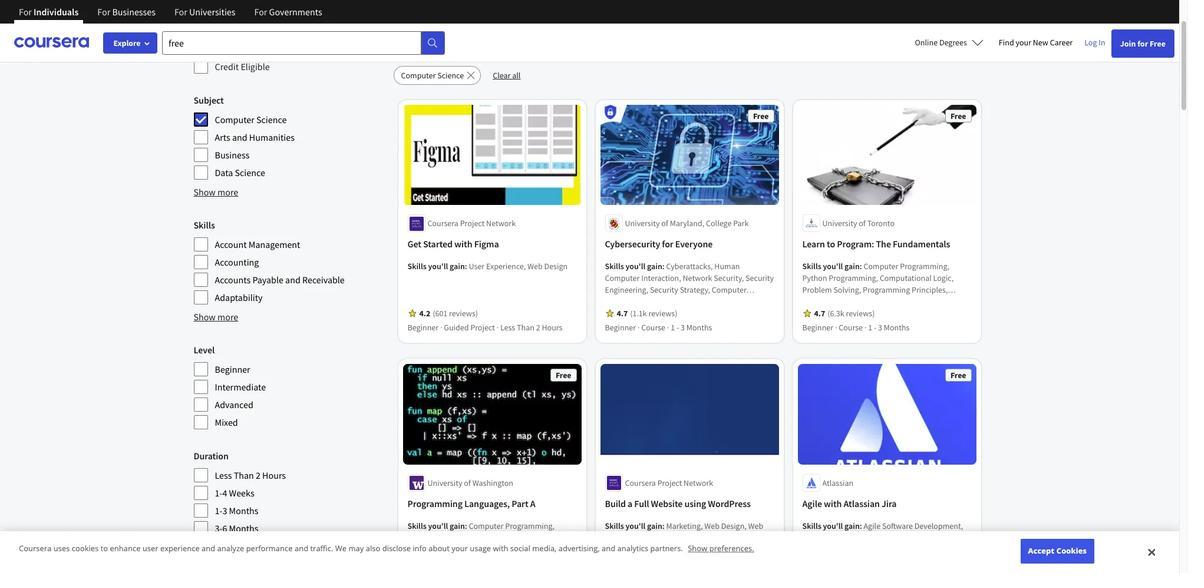 Task type: describe. For each thing, give the bounding box(es) containing it.
online degrees
[[916, 37, 968, 48]]

you'll for build a full website using wordpress
[[626, 521, 646, 532]]

months down the tools,
[[884, 323, 910, 333]]

and inside subject group
[[232, 132, 247, 143]]

started
[[423, 239, 453, 250]]

experience,
[[486, 262, 526, 272]]

for individuals
[[19, 6, 79, 18]]

toronto
[[868, 218, 895, 229]]

1 for program:
[[869, 323, 873, 333]]

show more button for data science
[[194, 185, 238, 199]]

you'll for programming languages, part a
[[428, 521, 448, 532]]

: left user
[[465, 262, 467, 272]]

figma
[[475, 239, 499, 250]]

1 horizontal spatial hours
[[542, 323, 563, 333]]

course for for
[[642, 323, 666, 333]]

part
[[512, 498, 529, 510]]

hours inside duration group
[[262, 470, 286, 482]]

project up figma
[[460, 218, 485, 229]]

4 for years
[[223, 541, 227, 553]]

for for governments
[[254, 6, 267, 18]]

of for for
[[662, 218, 669, 229]]

6 · from the left
[[865, 323, 867, 333]]

for for join for free
[[1138, 38, 1149, 49]]

agile for software
[[864, 521, 881, 532]]

and inside 'cyberattacks, human computer interaction, network security, security engineering, security strategy, computer security models, leadership and management, risk management, software security, computer security incident management'
[[703, 297, 717, 307]]

beginner · guided project · less than 2 hours
[[408, 323, 563, 333]]

programming inside computer programming, programming principles, algorithms, critical thinking
[[408, 533, 455, 544]]

0 vertical spatial product
[[941, 533, 968, 544]]

0 horizontal spatial for
[[486, 24, 506, 45]]

media,
[[533, 544, 557, 555]]

0 vertical spatial atlassian
[[823, 478, 854, 489]]

everyone
[[676, 239, 713, 250]]

universities
[[189, 6, 236, 18]]

learn
[[803, 239, 826, 250]]

skills you'll gain : for to
[[803, 262, 864, 272]]

cybersecurity for everyone
[[605, 239, 713, 250]]

and inside marketing, web design, web development, computer science, leadership and management
[[605, 545, 619, 555]]

security left python
[[746, 273, 774, 284]]

university of toronto
[[823, 218, 895, 229]]

3-6 months
[[215, 523, 259, 535]]

1 vertical spatial programming,
[[829, 273, 879, 284]]

computer inside marketing, web design, web development, computer science, leadership and management
[[656, 533, 690, 544]]

interaction,
[[642, 273, 682, 284]]

skills group
[[194, 218, 387, 305]]

1 horizontal spatial your
[[1016, 37, 1032, 48]]

engineering, inside agile software development, leadership and management, planning, product development, product management, project management, scrum (software development), software engineering, software test
[[835, 568, 879, 574]]

leadership inside 'cyberattacks, human computer interaction, network security, security engineering, security strategy, computer security models, leadership and management, risk management, software security, computer security incident management'
[[664, 297, 702, 307]]

and left analyze
[[202, 544, 215, 555]]

and inside skills group
[[285, 274, 301, 286]]

analytics
[[618, 544, 649, 555]]

a
[[531, 498, 536, 510]]

get started with figma
[[408, 239, 499, 250]]

3 · from the left
[[638, 323, 640, 333]]

maryland,
[[670, 218, 705, 229]]

intermediate
[[215, 382, 266, 393]]

security up risk
[[605, 297, 634, 307]]

show for data science
[[194, 186, 216, 198]]

3 for program:
[[879, 323, 883, 333]]

2 vertical spatial science
[[235, 167, 265, 179]]

network for figma
[[487, 218, 516, 229]]

skills you'll gain : for for
[[605, 262, 667, 272]]

programming, for learn to program: the fundamentals
[[901, 262, 950, 272]]

science,
[[692, 533, 721, 544]]

4.7 for cybersecurity
[[617, 309, 628, 319]]

1,310
[[394, 24, 432, 45]]

for universities
[[175, 6, 236, 18]]

4 for weeks
[[223, 488, 227, 499]]

jira
[[882, 498, 897, 510]]

join for free
[[1121, 38, 1166, 49]]

receivable
[[303, 274, 345, 286]]

mathematics
[[803, 320, 847, 331]]

join
[[1121, 38, 1137, 49]]

1 horizontal spatial development,
[[803, 545, 852, 555]]

new
[[1034, 37, 1049, 48]]

solving,
[[834, 285, 862, 296]]

programming languages, part a link
[[408, 497, 577, 511]]

data
[[215, 167, 233, 179]]

fundamentals
[[893, 239, 951, 250]]

for for universities
[[175, 6, 187, 18]]

a
[[628, 498, 633, 510]]

1 vertical spatial computational
[[803, 309, 855, 319]]

eligible
[[241, 61, 270, 73]]

3 inside duration group
[[223, 505, 227, 517]]

log in link
[[1079, 35, 1112, 50]]

mixed
[[215, 417, 238, 429]]

years
[[229, 541, 250, 553]]

programming, for programming languages, part a
[[506, 521, 555, 532]]

gain for learn to program: the fundamentals
[[845, 262, 860, 272]]

experience
[[160, 544, 200, 555]]

4.2
[[420, 309, 431, 319]]

arts and humanities
[[215, 132, 295, 143]]

languages,
[[465, 498, 510, 510]]

principles, inside computer programming, programming principles, algorithms, critical thinking
[[457, 533, 493, 544]]

1 horizontal spatial less
[[501, 323, 516, 333]]

gain for cybersecurity for everyone
[[648, 262, 663, 272]]

network for website
[[684, 478, 714, 489]]

filter by
[[194, 24, 235, 39]]

cyberattacks, human computer interaction, network security, security engineering, security strategy, computer security models, leadership and management, risk management, software security, computer security incident management
[[605, 262, 774, 331]]

account management
[[215, 239, 300, 251]]

free for the
[[951, 111, 967, 121]]

skills you'll gain : for with
[[803, 521, 864, 532]]

usage
[[470, 544, 491, 555]]

coursera for started
[[428, 218, 459, 229]]

accept
[[1029, 546, 1055, 557]]

skills you'll gain : for languages,
[[408, 521, 469, 532]]

account
[[215, 239, 247, 251]]

build
[[605, 498, 626, 510]]

strategy,
[[680, 285, 711, 296]]

website
[[651, 498, 683, 510]]

build a full website using wordpress
[[605, 498, 751, 510]]

1 vertical spatial your
[[452, 544, 468, 555]]

gain for build a full website using wordpress
[[648, 521, 663, 532]]

skills for programming languages, part a
[[408, 521, 427, 532]]

: for build a full website using wordpress
[[663, 521, 665, 532]]

university for to
[[823, 218, 858, 229]]

project up website
[[658, 478, 682, 489]]

thinking
[[408, 545, 438, 555]]

accounts payable and receivable
[[215, 274, 345, 286]]

1 horizontal spatial web
[[705, 521, 720, 532]]

management inside marketing, web design, web development, computer science, leadership and management
[[620, 545, 665, 555]]

1 for everyone
[[671, 323, 675, 333]]

clear all
[[493, 70, 521, 81]]

5 · from the left
[[836, 323, 838, 333]]

algorithms, inside computer programming, programming principles, algorithms, critical thinking
[[495, 533, 534, 544]]

science inside button
[[438, 70, 464, 81]]

more for data science
[[218, 186, 238, 198]]

accept cookies button
[[1021, 540, 1095, 564]]

1 vertical spatial security,
[[703, 309, 733, 319]]

computer science button
[[394, 66, 481, 85]]

programming up the tools,
[[863, 285, 911, 296]]

about
[[429, 544, 450, 555]]

programming inside "programming languages, part a" link
[[408, 498, 463, 510]]

coursera project network for figma
[[428, 218, 516, 229]]

user
[[143, 544, 158, 555]]

2 horizontal spatial web
[[749, 521, 764, 532]]

months down 'strategy,'
[[687, 323, 713, 333]]

university for languages,
[[428, 478, 463, 489]]

gain left user
[[450, 262, 465, 272]]

you'll for learn to program: the fundamentals
[[824, 262, 843, 272]]

0 vertical spatial computational
[[880, 273, 932, 284]]

1 vertical spatial with
[[824, 498, 842, 510]]

0 horizontal spatial to
[[101, 544, 108, 555]]

2 inside duration group
[[256, 470, 261, 482]]

clear
[[493, 70, 511, 81]]

humanities
[[249, 132, 295, 143]]

user
[[469, 262, 485, 272]]

subject group
[[194, 93, 387, 180]]

: for learn to program: the fundamentals
[[860, 262, 863, 272]]

1- for 1-4 weeks
[[215, 488, 223, 499]]

project right guided
[[471, 323, 495, 333]]

performance
[[246, 544, 293, 555]]

skills for agile with atlassian jira
[[803, 521, 822, 532]]

agile with atlassian jira link
[[803, 497, 972, 511]]

development),
[[911, 557, 962, 567]]

you'll for agile with atlassian jira
[[824, 521, 843, 532]]

security down risk
[[605, 320, 634, 331]]

critical inside computer programming, python programming, computational logic, problem solving, programming principles, computer programming tools, critical thinking, computational thinking, algorithms, mathematics
[[910, 297, 935, 307]]

coursera image
[[14, 33, 89, 52]]

network inside 'cyberattacks, human computer interaction, network security, security engineering, security strategy, computer security models, leadership and management, risk management, software security, computer security incident management'
[[683, 273, 713, 284]]

park
[[734, 218, 749, 229]]

learn to program: the fundamentals link
[[803, 237, 972, 251]]

1 horizontal spatial with
[[493, 544, 509, 555]]

partners.
[[651, 544, 683, 555]]

security down interaction,
[[650, 285, 679, 296]]

"free"
[[509, 24, 553, 45]]

you'll for cybersecurity for everyone
[[626, 262, 646, 272]]

reviews) for program:
[[847, 309, 875, 319]]

online degrees button
[[906, 29, 994, 55]]

program:
[[838, 239, 875, 250]]

level
[[194, 344, 215, 356]]

gain for agile with atlassian jira
[[845, 521, 860, 532]]

1- for 1-3 months
[[215, 505, 223, 517]]

0 horizontal spatial web
[[528, 262, 543, 272]]

social
[[511, 544, 531, 555]]

computer inside subject group
[[215, 114, 255, 126]]

problem
[[803, 285, 832, 296]]

learn to program: the fundamentals
[[803, 239, 951, 250]]

What do you want to learn? text field
[[162, 31, 422, 55]]

show for adaptability
[[194, 311, 216, 323]]

1 horizontal spatial thinking,
[[936, 297, 969, 307]]

planning,
[[907, 533, 939, 544]]

management inside skills group
[[249, 239, 300, 251]]

engineering, inside 'cyberattacks, human computer interaction, network security, security engineering, security strategy, computer security models, leadership and management, risk management, software security, computer security incident management'
[[605, 285, 649, 296]]

for for businesses
[[97, 6, 110, 18]]

incident
[[635, 320, 664, 331]]

free inside join for free link
[[1151, 38, 1166, 49]]

months up years
[[229, 523, 259, 535]]

find
[[999, 37, 1015, 48]]

uses
[[54, 544, 70, 555]]

1 vertical spatial atlassian
[[844, 498, 880, 510]]



Task type: locate. For each thing, give the bounding box(es) containing it.
computational up mathematics
[[803, 309, 855, 319]]

0 horizontal spatial reviews)
[[449, 309, 478, 319]]

4.7
[[617, 309, 628, 319], [815, 309, 826, 319]]

1 vertical spatial 2
[[256, 470, 261, 482]]

computer programming, python programming, computational logic, problem solving, programming principles, computer programming tools, critical thinking, computational thinking, algorithms, mathematics
[[803, 262, 969, 331]]

1 horizontal spatial engineering,
[[835, 568, 879, 574]]

show more button for adaptability
[[194, 310, 238, 324]]

network up using
[[684, 478, 714, 489]]

and up scrum
[[843, 533, 856, 544]]

for left "free"
[[486, 24, 506, 45]]

computer science down 1,310
[[401, 70, 464, 81]]

0 horizontal spatial coursera
[[19, 544, 52, 555]]

1 vertical spatial agile
[[864, 521, 881, 532]]

in
[[1099, 37, 1106, 48]]

washington
[[473, 478, 514, 489]]

free
[[1151, 38, 1166, 49], [754, 111, 769, 121], [951, 111, 967, 121], [556, 371, 572, 381], [951, 371, 967, 381]]

1 4 from the top
[[223, 488, 227, 499]]

logic,
[[934, 273, 954, 284]]

explore button
[[103, 32, 157, 54]]

1 vertical spatial show more button
[[194, 310, 238, 324]]

4 · from the left
[[667, 323, 670, 333]]

1 4.7 from the left
[[617, 309, 628, 319]]

skills up python
[[803, 262, 822, 272]]

computational up the tools,
[[880, 273, 932, 284]]

network up 'strategy,'
[[683, 273, 713, 284]]

1 vertical spatial science
[[257, 114, 287, 126]]

reviews) for everyone
[[649, 309, 678, 319]]

0 vertical spatial than
[[517, 323, 535, 333]]

algorithms, inside computer programming, python programming, computational logic, problem solving, programming principles, computer programming tools, critical thinking, computational thinking, algorithms, mathematics
[[890, 309, 930, 319]]

: for cybersecurity for everyone
[[663, 262, 665, 272]]

(1.1k
[[631, 309, 647, 319]]

1 1 from the left
[[671, 323, 675, 333]]

skills you'll gain : up python
[[803, 262, 864, 272]]

we
[[335, 544, 347, 555]]

leadership inside agile software development, leadership and management, planning, product development, product management, project management, scrum (software development), software engineering, software test
[[803, 533, 841, 544]]

- for program:
[[874, 323, 877, 333]]

0 horizontal spatial 3
[[223, 505, 227, 517]]

0 vertical spatial science
[[438, 70, 464, 81]]

beginner for get
[[408, 323, 439, 333]]

gain down website
[[648, 521, 663, 532]]

computer science inside subject group
[[215, 114, 287, 126]]

- down 4.7 (6.3k reviews)
[[874, 323, 877, 333]]

0 horizontal spatial product
[[853, 545, 881, 555]]

and right arts
[[232, 132, 247, 143]]

of up programming languages, part a
[[464, 478, 471, 489]]

1 vertical spatial algorithms,
[[495, 533, 534, 544]]

results
[[435, 24, 483, 45]]

1 vertical spatial show
[[194, 311, 216, 323]]

coursera for a
[[625, 478, 656, 489]]

development, down agile with atlassian jira on the right of page
[[803, 545, 852, 555]]

2 · from the left
[[497, 323, 499, 333]]

advertising,
[[559, 544, 600, 555]]

0 horizontal spatial thinking,
[[856, 309, 889, 319]]

· down '(1.1k' on the right bottom of the page
[[638, 323, 640, 333]]

0 horizontal spatial hours
[[262, 470, 286, 482]]

gain down agile with atlassian jira on the right of page
[[845, 521, 860, 532]]

to right learn
[[827, 239, 836, 250]]

programming down solving,
[[839, 297, 887, 307]]

science down business
[[235, 167, 265, 179]]

leadership
[[664, 297, 702, 307], [722, 533, 760, 544], [803, 533, 841, 544]]

1 horizontal spatial 3
[[681, 323, 685, 333]]

1 vertical spatial network
[[683, 273, 713, 284]]

science
[[438, 70, 464, 81], [257, 114, 287, 126], [235, 167, 265, 179]]

career
[[1051, 37, 1073, 48]]

university up program:
[[823, 218, 858, 229]]

1 vertical spatial 1-
[[215, 505, 223, 517]]

management inside 'cyberattacks, human computer interaction, network security, security engineering, security strategy, computer security models, leadership and management, risk management, software security, computer security incident management'
[[665, 320, 711, 331]]

and left analytics
[[602, 544, 616, 555]]

agile for with
[[803, 498, 823, 510]]

of up "cybersecurity for everyone"
[[662, 218, 669, 229]]

0 vertical spatial critical
[[910, 297, 935, 307]]

0 vertical spatial 2
[[536, 323, 541, 333]]

1 vertical spatial less
[[215, 470, 232, 482]]

3 for from the left
[[175, 6, 187, 18]]

1 right incident
[[671, 323, 675, 333]]

computer science inside button
[[401, 70, 464, 81]]

of for to
[[859, 218, 866, 229]]

2 course from the left
[[839, 323, 863, 333]]

enhance
[[110, 544, 141, 555]]

university of washington
[[428, 478, 514, 489]]

individuals
[[34, 6, 79, 18]]

2 horizontal spatial for
[[1138, 38, 1149, 49]]

1 vertical spatial to
[[101, 544, 108, 555]]

0 vertical spatial management
[[249, 239, 300, 251]]

skills down cybersecurity
[[605, 262, 624, 272]]

college
[[706, 218, 732, 229]]

to inside 'link'
[[827, 239, 836, 250]]

1 horizontal spatial computational
[[880, 273, 932, 284]]

you'll up python
[[824, 262, 843, 272]]

1 show more from the top
[[194, 186, 238, 198]]

1 vertical spatial principles,
[[457, 533, 493, 544]]

engineering, down scrum
[[835, 568, 879, 574]]

you'll down cybersecurity
[[626, 262, 646, 272]]

0 vertical spatial security,
[[714, 273, 744, 284]]

0 vertical spatial 4
[[223, 488, 227, 499]]

1 horizontal spatial product
[[941, 533, 968, 544]]

0 horizontal spatial of
[[464, 478, 471, 489]]

coursera project network up figma
[[428, 218, 516, 229]]

coursera project network up website
[[625, 478, 714, 489]]

0 horizontal spatial computer science
[[215, 114, 287, 126]]

beginner down (6.3k
[[803, 323, 834, 333]]

4 left weeks
[[223, 488, 227, 499]]

accounting
[[215, 257, 259, 268]]

2 more from the top
[[218, 311, 238, 323]]

advanced
[[215, 399, 253, 411]]

businesses
[[112, 6, 156, 18]]

2 - from the left
[[874, 323, 877, 333]]

4.7 (1.1k reviews)
[[617, 309, 678, 319]]

1 horizontal spatial to
[[827, 239, 836, 250]]

coursera up started in the left top of the page
[[428, 218, 459, 229]]

skills for learn to program: the fundamentals
[[803, 262, 822, 272]]

free for jira
[[951, 371, 967, 381]]

development, up analytics
[[605, 533, 654, 544]]

: for programming languages, part a
[[465, 521, 467, 532]]

0 horizontal spatial your
[[452, 544, 468, 555]]

less than 2 hours
[[215, 470, 286, 482]]

2 horizontal spatial with
[[824, 498, 842, 510]]

web left design
[[528, 262, 543, 272]]

for right join
[[1138, 38, 1149, 49]]

(6.3k
[[828, 309, 845, 319]]

management up the accounts payable and receivable
[[249, 239, 300, 251]]

1 vertical spatial product
[[853, 545, 881, 555]]

analyze
[[217, 544, 244, 555]]

2 show more button from the top
[[194, 310, 238, 324]]

skills for build a full website using wordpress
[[605, 521, 624, 532]]

wordpress
[[708, 498, 751, 510]]

1 show more button from the top
[[194, 185, 238, 199]]

1 - from the left
[[677, 323, 679, 333]]

you'll
[[428, 262, 448, 272], [626, 262, 646, 272], [824, 262, 843, 272], [428, 521, 448, 532], [626, 521, 646, 532], [824, 521, 843, 532]]

skills you'll gain : for a
[[605, 521, 667, 532]]

1 for from the left
[[19, 6, 32, 18]]

0 horizontal spatial agile
[[803, 498, 823, 510]]

show more for data science
[[194, 186, 238, 198]]

0 vertical spatial engineering,
[[605, 285, 649, 296]]

1 beginner · course · 1 - 3 months from the left
[[605, 323, 713, 333]]

skills you'll gain : down cybersecurity
[[605, 262, 667, 272]]

skills down build
[[605, 521, 624, 532]]

· down 4.7 (6.3k reviews)
[[865, 323, 867, 333]]

management down 'strategy,'
[[665, 320, 711, 331]]

2 vertical spatial development,
[[803, 545, 852, 555]]

show more down adaptability
[[194, 311, 238, 323]]

computer
[[401, 70, 436, 81], [215, 114, 255, 126], [864, 262, 899, 272], [605, 273, 640, 284], [712, 285, 747, 296], [803, 297, 838, 307], [734, 309, 769, 319], [469, 521, 504, 532], [656, 533, 690, 544]]

development, inside marketing, web design, web development, computer science, leadership and management
[[605, 533, 654, 544]]

None search field
[[162, 31, 445, 55]]

1 vertical spatial coursera project network
[[625, 478, 714, 489]]

with left the jira
[[824, 498, 842, 510]]

1 · from the left
[[440, 323, 443, 333]]

algorithms, down the tools,
[[890, 309, 930, 319]]

your right find
[[1016, 37, 1032, 48]]

credit
[[215, 61, 239, 73]]

2 horizontal spatial development,
[[915, 521, 964, 532]]

0 horizontal spatial 2
[[256, 470, 261, 482]]

beginner · course · 1 - 3 months for to
[[803, 323, 910, 333]]

1 horizontal spatial principles,
[[912, 285, 948, 296]]

2 for from the left
[[97, 6, 110, 18]]

2 horizontal spatial 3
[[879, 323, 883, 333]]

2 4.7 from the left
[[815, 309, 826, 319]]

python
[[803, 273, 828, 284]]

3-
[[215, 523, 223, 535]]

: up interaction,
[[663, 262, 665, 272]]

months down weeks
[[229, 505, 259, 517]]

2 horizontal spatial reviews)
[[847, 309, 875, 319]]

less up 1-4 weeks
[[215, 470, 232, 482]]

1 1- from the top
[[215, 488, 223, 499]]

0 horizontal spatial engineering,
[[605, 285, 649, 296]]

critical right the tools,
[[910, 297, 935, 307]]

2 vertical spatial management
[[620, 545, 665, 555]]

2 vertical spatial show
[[688, 544, 708, 555]]

university of maryland, college park
[[625, 218, 749, 229]]

: left marketing,
[[663, 521, 665, 532]]

2 vertical spatial 1-
[[215, 541, 223, 553]]

software inside 'cyberattacks, human computer interaction, network security, security engineering, security strategy, computer security models, leadership and management, risk management, software security, computer security incident management'
[[670, 309, 701, 319]]

4.7 up mathematics
[[815, 309, 826, 319]]

programming, down a in the bottom left of the page
[[506, 521, 555, 532]]

for businesses
[[97, 6, 156, 18]]

1 horizontal spatial algorithms,
[[890, 309, 930, 319]]

3 for everyone
[[681, 323, 685, 333]]

beginner · course · 1 - 3 months for for
[[605, 323, 713, 333]]

2 reviews) from the left
[[649, 309, 678, 319]]

0 horizontal spatial leadership
[[664, 297, 702, 307]]

project inside agile software development, leadership and management, planning, product development, product management, project management, scrum (software development), software engineering, software test
[[931, 545, 956, 555]]

skills for cybersecurity for everyone
[[605, 262, 624, 272]]

4.7 left '(1.1k' on the right bottom of the page
[[617, 309, 628, 319]]

you'll down started in the left top of the page
[[428, 262, 448, 272]]

banner navigation
[[9, 0, 332, 32]]

for left the universities
[[175, 6, 187, 18]]

get
[[408, 239, 422, 250]]

0 horizontal spatial programming,
[[506, 521, 555, 532]]

show down data
[[194, 186, 216, 198]]

show more for adaptability
[[194, 311, 238, 323]]

course
[[642, 323, 666, 333], [839, 323, 863, 333]]

course for to
[[839, 323, 863, 333]]

0 horizontal spatial with
[[455, 239, 473, 250]]

1 horizontal spatial -
[[874, 323, 877, 333]]

2 horizontal spatial university
[[823, 218, 858, 229]]

critical up media,
[[536, 533, 560, 544]]

and right advertising,
[[605, 545, 619, 555]]

degrees
[[940, 37, 968, 48]]

4.7 for learn
[[815, 309, 826, 319]]

university for for
[[625, 218, 660, 229]]

agile with atlassian jira
[[803, 498, 897, 510]]

of left toronto
[[859, 218, 866, 229]]

1 course from the left
[[642, 323, 666, 333]]

1 horizontal spatial university
[[625, 218, 660, 229]]

beginner for cybersecurity
[[605, 323, 636, 333]]

hours
[[542, 323, 563, 333], [262, 470, 286, 482]]

preferences.
[[710, 544, 755, 555]]

university up cybersecurity
[[625, 218, 660, 229]]

0 vertical spatial network
[[487, 218, 516, 229]]

course down 4.7 (6.3k reviews)
[[839, 323, 863, 333]]

cookies
[[72, 544, 99, 555]]

leadership inside marketing, web design, web development, computer science, leadership and management
[[722, 533, 760, 544]]

than inside duration group
[[234, 470, 254, 482]]

0 vertical spatial principles,
[[912, 285, 948, 296]]

0 horizontal spatial algorithms,
[[495, 533, 534, 544]]

free for a
[[556, 371, 572, 381]]

coursera up full
[[625, 478, 656, 489]]

for for cybersecurity for everyone
[[662, 239, 674, 250]]

1 horizontal spatial of
[[662, 218, 669, 229]]

product up scrum
[[853, 545, 881, 555]]

gain down program:
[[845, 262, 860, 272]]

1 vertical spatial more
[[218, 311, 238, 323]]

1 horizontal spatial beginner · course · 1 - 3 months
[[803, 323, 910, 333]]

project up development), on the bottom right
[[931, 545, 956, 555]]

reviews) up guided
[[449, 309, 478, 319]]

the
[[877, 239, 892, 250]]

0 vertical spatial development,
[[915, 521, 964, 532]]

4
[[223, 488, 227, 499], [223, 541, 227, 553]]

0 vertical spatial coursera
[[428, 218, 459, 229]]

management
[[249, 239, 300, 251], [665, 320, 711, 331], [620, 545, 665, 555]]

you'll up about
[[428, 521, 448, 532]]

agile inside agile software development, leadership and management, planning, product development, product management, project management, scrum (software development), software engineering, software test
[[864, 521, 881, 532]]

: down agile with atlassian jira on the right of page
[[860, 521, 863, 532]]

2 show more from the top
[[194, 311, 238, 323]]

0 vertical spatial with
[[455, 239, 473, 250]]

4 for from the left
[[254, 6, 267, 18]]

development,
[[915, 521, 964, 532], [605, 533, 654, 544], [803, 545, 852, 555]]

programming, up logic,
[[901, 262, 950, 272]]

1 horizontal spatial critical
[[910, 297, 935, 307]]

0 horizontal spatial less
[[215, 470, 232, 482]]

agile software development, leadership and management, planning, product development, product management, project management, scrum (software development), software engineering, software test
[[803, 521, 968, 574]]

gain
[[450, 262, 465, 272], [648, 262, 663, 272], [845, 262, 860, 272], [450, 521, 465, 532], [648, 521, 663, 532], [845, 521, 860, 532]]

2 vertical spatial with
[[493, 544, 509, 555]]

reviews) right (6.3k
[[847, 309, 875, 319]]

gain up interaction,
[[648, 262, 663, 272]]

: down program:
[[860, 262, 863, 272]]

2 1- from the top
[[215, 505, 223, 517]]

programming down university of washington
[[408, 498, 463, 510]]

human
[[715, 262, 740, 272]]

duration
[[194, 451, 229, 462]]

for governments
[[254, 6, 322, 18]]

1- for 1-4 years
[[215, 541, 223, 553]]

4 left years
[[223, 541, 227, 553]]

computer inside computer programming, programming principles, algorithms, critical thinking
[[469, 521, 504, 532]]

find your new career
[[999, 37, 1073, 48]]

accounts
[[215, 274, 251, 286]]

and down 'strategy,'
[[703, 297, 717, 307]]

more for adaptability
[[218, 311, 238, 323]]

atlassian up agile with atlassian jira on the right of page
[[823, 478, 854, 489]]

0 vertical spatial more
[[218, 186, 238, 198]]

0 horizontal spatial than
[[234, 470, 254, 482]]

coursera uses cookies to enhance user experience and analyze performance and traffic. we may also disclose info about your usage with social media, advertising, and analytics partners. show preferences.
[[19, 544, 755, 555]]

of for languages,
[[464, 478, 471, 489]]

0 horizontal spatial 4.7
[[617, 309, 628, 319]]

all
[[513, 70, 521, 81]]

critical inside computer programming, programming principles, algorithms, critical thinking
[[536, 533, 560, 544]]

skills inside group
[[194, 219, 215, 231]]

computer science up arts and humanities
[[215, 114, 287, 126]]

of
[[662, 218, 669, 229], [859, 218, 866, 229], [464, 478, 471, 489]]

(software
[[876, 557, 909, 567]]

traffic.
[[310, 544, 333, 555]]

cybersecurity for everyone link
[[605, 237, 775, 251]]

show more down data
[[194, 186, 238, 198]]

0 vertical spatial computer science
[[401, 70, 464, 81]]

reviews) for with
[[449, 309, 478, 319]]

coursera project network for website
[[625, 478, 714, 489]]

0 horizontal spatial university
[[428, 478, 463, 489]]

level group
[[194, 343, 387, 430]]

get started with figma link
[[408, 237, 577, 251]]

explore
[[114, 38, 141, 48]]

3 1- from the top
[[215, 541, 223, 553]]

algorithms, up social
[[495, 533, 534, 544]]

with left figma
[[455, 239, 473, 250]]

: for agile with atlassian jira
[[860, 521, 863, 532]]

0 vertical spatial coursera project network
[[428, 218, 516, 229]]

and inside agile software development, leadership and management, planning, product development, product management, project management, scrum (software development), software engineering, software test
[[843, 533, 856, 544]]

1 horizontal spatial 4.7
[[815, 309, 826, 319]]

programming up about
[[408, 533, 455, 544]]

atlassian
[[823, 478, 854, 489], [844, 498, 880, 510]]

for for individuals
[[19, 6, 32, 18]]

2 horizontal spatial of
[[859, 218, 866, 229]]

less inside duration group
[[215, 470, 232, 482]]

and left traffic.
[[295, 544, 308, 555]]

principles,
[[912, 285, 948, 296], [457, 533, 493, 544]]

science down results
[[438, 70, 464, 81]]

1 vertical spatial than
[[234, 470, 254, 482]]

0 horizontal spatial coursera project network
[[428, 218, 516, 229]]

online
[[916, 37, 938, 48]]

with
[[455, 239, 473, 250], [824, 498, 842, 510], [493, 544, 509, 555]]

marketing, web design, web development, computer science, leadership and management
[[605, 521, 764, 555]]

1 horizontal spatial than
[[517, 323, 535, 333]]

principles, inside computer programming, python programming, computational logic, problem solving, programming principles, computer programming tools, critical thinking, computational thinking, algorithms, mathematics
[[912, 285, 948, 296]]

1 horizontal spatial coursera
[[428, 218, 459, 229]]

beginner inside level 'group'
[[215, 364, 250, 376]]

1-4 years
[[215, 541, 250, 553]]

: down programming languages, part a
[[465, 521, 467, 532]]

0 vertical spatial 1-
[[215, 488, 223, 499]]

you'll down agile with atlassian jira on the right of page
[[824, 521, 843, 532]]

1 more from the top
[[218, 186, 238, 198]]

1 vertical spatial thinking,
[[856, 309, 889, 319]]

more down adaptability
[[218, 311, 238, 323]]

2 4 from the top
[[223, 541, 227, 553]]

skills you'll gain :
[[605, 262, 667, 272], [803, 262, 864, 272], [408, 521, 469, 532], [605, 521, 667, 532], [803, 521, 864, 532]]

- for everyone
[[677, 323, 679, 333]]

university up programming languages, part a
[[428, 478, 463, 489]]

weeks
[[229, 488, 255, 499]]

clear all button
[[486, 66, 528, 85]]

3 reviews) from the left
[[847, 309, 875, 319]]

skills you'll gain : up about
[[408, 521, 469, 532]]

1 vertical spatial show more
[[194, 311, 238, 323]]

design
[[545, 262, 568, 272]]

2 1 from the left
[[869, 323, 873, 333]]

duration group
[[194, 449, 387, 554]]

1 reviews) from the left
[[449, 309, 478, 319]]

1 vertical spatial coursera
[[625, 478, 656, 489]]

1-3 months
[[215, 505, 259, 517]]

programming, inside computer programming, programming principles, algorithms, critical thinking
[[506, 521, 555, 532]]

computer inside button
[[401, 70, 436, 81]]

find your new career link
[[994, 35, 1079, 50]]

0 horizontal spatial 1
[[671, 323, 675, 333]]

disclose
[[383, 544, 411, 555]]

programming
[[863, 285, 911, 296], [839, 297, 887, 307], [408, 498, 463, 510], [408, 533, 455, 544]]

network up get started with figma link
[[487, 218, 516, 229]]

beginner for learn
[[803, 323, 834, 333]]

skills down get
[[408, 262, 427, 272]]

0 vertical spatial less
[[501, 323, 516, 333]]

beginner down risk
[[605, 323, 636, 333]]

1 horizontal spatial course
[[839, 323, 863, 333]]

1 horizontal spatial programming,
[[829, 273, 879, 284]]

gain for programming languages, part a
[[450, 521, 465, 532]]

beginner · course · 1 - 3 months down 4.7 (6.3k reviews)
[[803, 323, 910, 333]]

1 horizontal spatial coursera project network
[[625, 478, 714, 489]]

scrum
[[852, 557, 874, 567]]

security, down 'strategy,'
[[703, 309, 733, 319]]

:
[[465, 262, 467, 272], [663, 262, 665, 272], [860, 262, 863, 272], [465, 521, 467, 532], [663, 521, 665, 532], [860, 521, 863, 532]]

log
[[1085, 37, 1098, 48]]

2 beginner · course · 1 - 3 months from the left
[[803, 323, 910, 333]]



Task type: vqa. For each thing, say whether or not it's contained in the screenshot.
Data Science
yes



